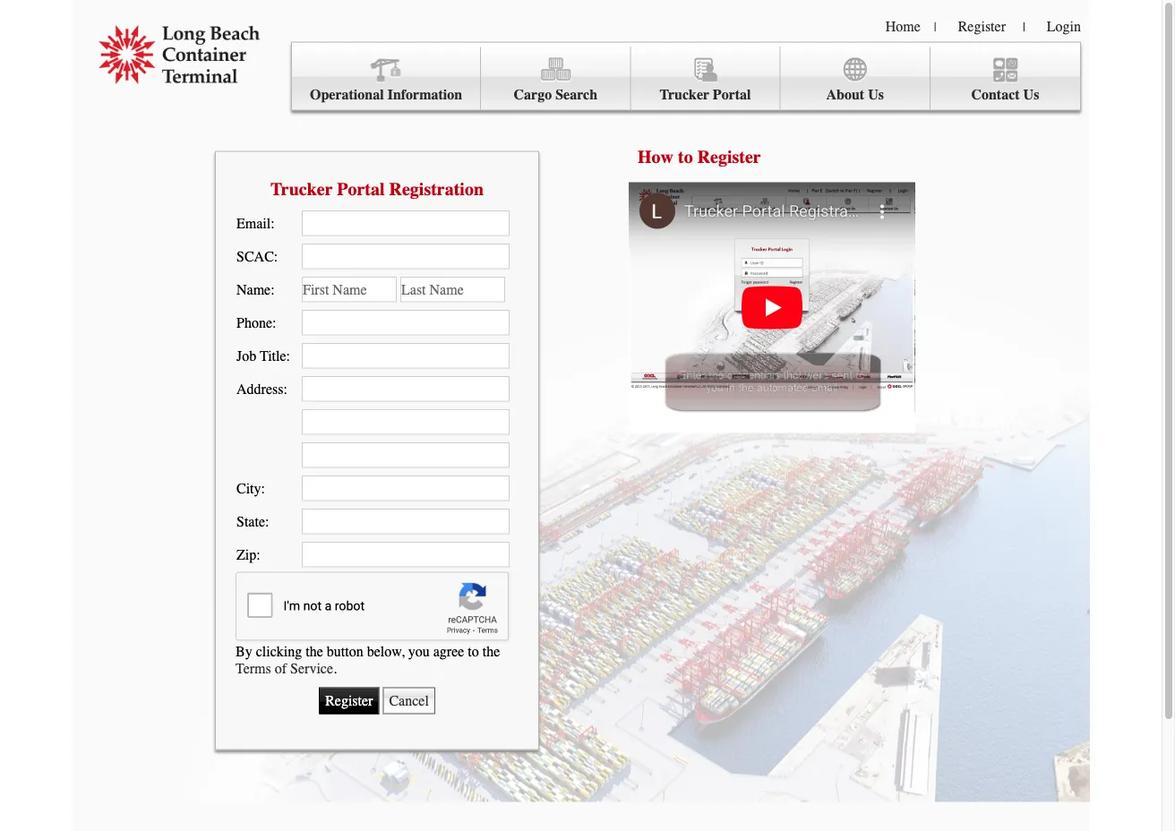 Task type: vqa. For each thing, say whether or not it's contained in the screenshot.
Portal in menu bar
yes



Task type: locate. For each thing, give the bounding box(es) containing it.
us for about us
[[868, 86, 884, 103]]

trucker inside menu bar
[[660, 86, 710, 103]]

:
[[271, 215, 275, 231], [274, 248, 278, 265], [271, 281, 275, 298], [272, 314, 276, 331], [286, 347, 290, 364], [284, 381, 287, 397], [261, 480, 265, 497], [265, 513, 269, 530], [256, 546, 260, 563]]

trucker
[[660, 86, 710, 103], [271, 179, 333, 199]]

portal
[[713, 86, 751, 103], [337, 179, 385, 199]]

State text field
[[302, 509, 510, 534]]

: up the "state :"
[[261, 480, 265, 497]]

city :
[[237, 480, 265, 497]]

register down trucker portal
[[698, 146, 761, 167]]

: for state :
[[265, 513, 269, 530]]

: up title
[[272, 314, 276, 331]]

Name text field
[[302, 277, 397, 302]]

operational information
[[310, 86, 462, 103]]

: down email :
[[274, 248, 278, 265]]

login
[[1047, 18, 1081, 34]]

us right contact
[[1024, 86, 1040, 103]]

scac
[[237, 248, 274, 265]]

us right about
[[868, 86, 884, 103]]

cancel
[[389, 693, 429, 709]]

zip :
[[237, 546, 260, 563]]

City text field
[[302, 476, 510, 501]]

| right home link
[[934, 20, 937, 34]]

1 horizontal spatial us
[[1024, 86, 1040, 103]]

: down title
[[284, 381, 287, 397]]

0 vertical spatial portal
[[713, 86, 751, 103]]

portal for trucker portal registration
[[337, 179, 385, 199]]

1 horizontal spatial the
[[483, 644, 500, 660]]

2 us from the left
[[1024, 86, 1040, 103]]

register link
[[958, 18, 1006, 34]]

Phone text field
[[302, 310, 510, 335]]

None text field
[[302, 442, 510, 468]]

portal inside menu bar
[[713, 86, 751, 103]]

the left .
[[306, 644, 323, 660]]

0 vertical spatial register
[[958, 18, 1006, 34]]

1 vertical spatial portal
[[337, 179, 385, 199]]

menu bar
[[291, 42, 1081, 111]]

1 vertical spatial trucker
[[271, 179, 333, 199]]

1 vertical spatial to
[[468, 644, 479, 660]]

0 horizontal spatial |
[[934, 20, 937, 34]]

menu bar containing operational information
[[291, 42, 1081, 111]]

: up the scac :
[[271, 215, 275, 231]]

: down city :
[[265, 513, 269, 530]]

information
[[388, 86, 462, 103]]

trucker up the how to register
[[660, 86, 710, 103]]

1 horizontal spatial |
[[1023, 20, 1026, 34]]

portal up the how to register
[[713, 86, 751, 103]]

trucker portal registration
[[271, 179, 484, 199]]

email :
[[237, 215, 275, 231]]

: for name :
[[271, 281, 275, 298]]

: down the scac :
[[271, 281, 275, 298]]

terms of service link
[[236, 660, 333, 677]]

us
[[868, 86, 884, 103], [1024, 86, 1040, 103]]

0 horizontal spatial trucker
[[271, 179, 333, 199]]

below,
[[367, 644, 405, 660]]

home link
[[886, 18, 921, 34]]

1 horizontal spatial trucker
[[660, 86, 710, 103]]

0 horizontal spatial to
[[468, 644, 479, 660]]

cargo
[[514, 86, 552, 103]]

trucker up email :
[[271, 179, 333, 199]]

Email text field
[[302, 210, 510, 236]]

SCAC text field
[[302, 243, 510, 269]]

|
[[934, 20, 937, 34], [1023, 20, 1026, 34]]

state
[[237, 513, 265, 530]]

register
[[958, 18, 1006, 34], [698, 146, 761, 167]]

register up contact us link
[[958, 18, 1006, 34]]

to right how
[[678, 146, 693, 167]]

0 vertical spatial trucker
[[660, 86, 710, 103]]

operational information link
[[292, 47, 481, 111]]

1 horizontal spatial register
[[958, 18, 1006, 34]]

clicking
[[256, 644, 302, 660]]

: down the "state :"
[[256, 546, 260, 563]]

1 us from the left
[[868, 86, 884, 103]]

operational
[[310, 86, 384, 103]]

phone :
[[237, 314, 276, 331]]

: right job
[[286, 347, 290, 364]]

1 horizontal spatial portal
[[713, 86, 751, 103]]

portal up email text field
[[337, 179, 385, 199]]

0 horizontal spatial portal
[[337, 179, 385, 199]]

button
[[327, 644, 363, 660]]

Last Name text field
[[400, 277, 505, 302]]

terms
[[236, 660, 271, 677]]

title
[[260, 347, 286, 364]]

trucker portal link
[[631, 47, 781, 111]]

0 horizontal spatial us
[[868, 86, 884, 103]]

None submit
[[319, 688, 379, 715]]

1 vertical spatial register
[[698, 146, 761, 167]]

search
[[556, 86, 598, 103]]

Zip text field
[[302, 542, 510, 567]]

0 horizontal spatial the
[[306, 644, 323, 660]]

the
[[306, 644, 323, 660], [483, 644, 500, 660]]

0 vertical spatial to
[[678, 146, 693, 167]]

address :
[[237, 381, 287, 397]]

about
[[826, 86, 865, 103]]

| left login
[[1023, 20, 1026, 34]]

agree
[[433, 644, 464, 660]]

Job Title text field
[[302, 343, 510, 368]]

to
[[678, 146, 693, 167], [468, 644, 479, 660]]

registration
[[389, 179, 484, 199]]

None text field
[[302, 409, 510, 435]]

by clicking the button below, you agree to the terms of service .
[[236, 644, 500, 677]]

to right agree at the bottom left of the page
[[468, 644, 479, 660]]

2 the from the left
[[483, 644, 500, 660]]

the right agree at the bottom left of the page
[[483, 644, 500, 660]]

about us
[[826, 86, 884, 103]]



Task type: describe. For each thing, give the bounding box(es) containing it.
how
[[638, 146, 674, 167]]

city
[[237, 480, 261, 497]]

cargo search link
[[481, 47, 631, 111]]

email
[[237, 215, 271, 231]]

2 | from the left
[[1023, 20, 1026, 34]]

Address text field
[[302, 376, 510, 402]]

: for city :
[[261, 480, 265, 497]]

about us link
[[781, 47, 931, 111]]

job title :
[[237, 347, 290, 364]]

name
[[237, 281, 271, 298]]

contact us
[[972, 86, 1040, 103]]

service
[[290, 660, 333, 677]]

of
[[275, 660, 287, 677]]

to inside the by clicking the button below, you agree to the terms of service .
[[468, 644, 479, 660]]

cancel button
[[383, 688, 435, 715]]

1 horizontal spatial to
[[678, 146, 693, 167]]

: for scac :
[[274, 248, 278, 265]]

login link
[[1047, 18, 1081, 34]]

trucker for trucker portal registration
[[271, 179, 333, 199]]

portal for trucker portal
[[713, 86, 751, 103]]

scac :
[[237, 248, 278, 265]]

1 the from the left
[[306, 644, 323, 660]]

home
[[886, 18, 921, 34]]

: for email :
[[271, 215, 275, 231]]

: for phone :
[[272, 314, 276, 331]]

contact
[[972, 86, 1020, 103]]

contact us link
[[931, 47, 1080, 111]]

zip
[[237, 546, 256, 563]]

.
[[333, 660, 337, 677]]

trucker for trucker portal
[[660, 86, 710, 103]]

cargo search
[[514, 86, 598, 103]]

phone
[[237, 314, 272, 331]]

you
[[408, 644, 430, 660]]

by
[[236, 644, 252, 660]]

how to register
[[638, 146, 761, 167]]

address
[[237, 381, 284, 397]]

us for contact us
[[1024, 86, 1040, 103]]

job
[[237, 347, 256, 364]]

1 | from the left
[[934, 20, 937, 34]]

: for address :
[[284, 381, 287, 397]]

name :
[[237, 281, 275, 298]]

state :
[[237, 513, 269, 530]]

: for zip :
[[256, 546, 260, 563]]

trucker portal
[[660, 86, 751, 103]]

0 horizontal spatial register
[[698, 146, 761, 167]]



